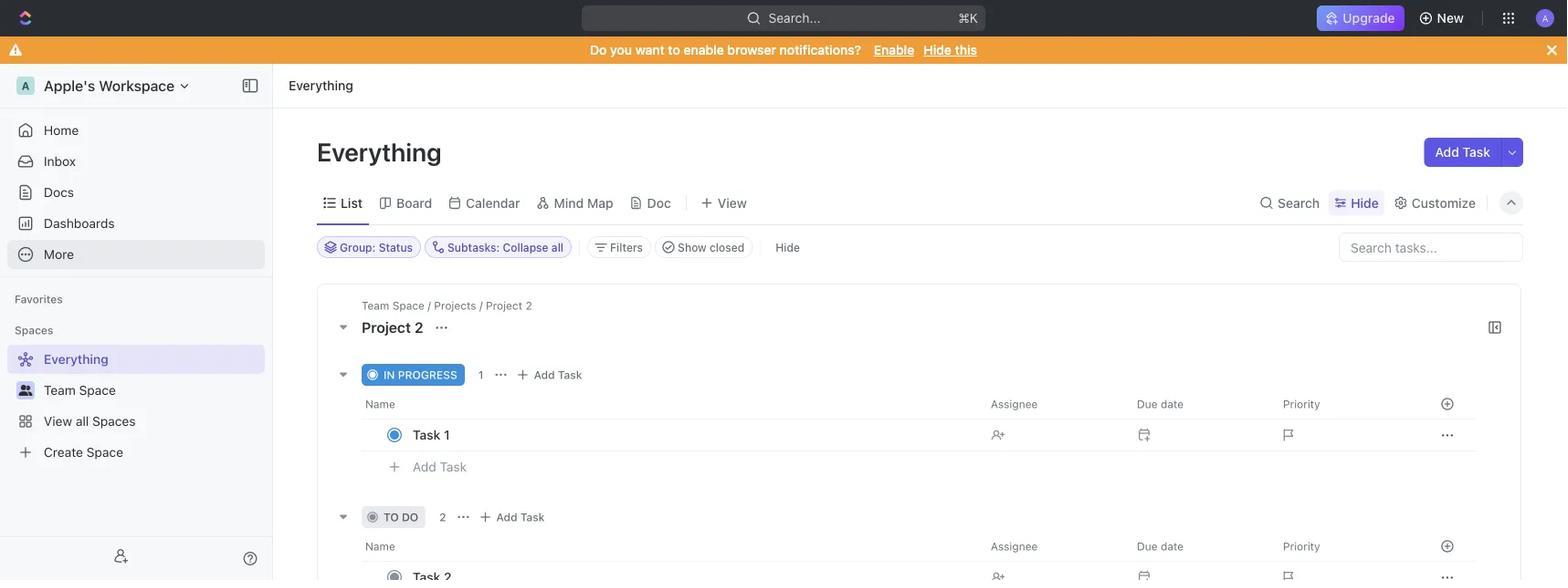 Task type: describe. For each thing, give the bounding box(es) containing it.
status
[[379, 241, 413, 254]]

space for team space / projects / project 2
[[392, 300, 425, 312]]

1 horizontal spatial 2
[[439, 511, 446, 524]]

create space link
[[7, 438, 261, 468]]

everything for left everything link
[[44, 352, 109, 367]]

a inside a dropdown button
[[1542, 13, 1548, 23]]

1 / from the left
[[428, 300, 431, 312]]

1 horizontal spatial all
[[551, 241, 564, 254]]

more
[[44, 247, 74, 262]]

home link
[[7, 116, 265, 145]]

dashboards
[[44, 216, 115, 231]]

upgrade
[[1343, 11, 1395, 26]]

priority for 1
[[1283, 398, 1320, 411]]

0 horizontal spatial everything link
[[7, 345, 261, 374]]

team space
[[44, 383, 116, 398]]

new button
[[1412, 4, 1475, 33]]

priority button for 2
[[1272, 532, 1418, 562]]

view button
[[694, 190, 753, 216]]

1 horizontal spatial to
[[668, 42, 680, 58]]

calendar
[[466, 195, 520, 211]]

task inside task 1 "link"
[[413, 428, 441, 443]]

view all spaces link
[[7, 407, 261, 437]]

customize button
[[1388, 190, 1481, 216]]

0 vertical spatial 1
[[478, 369, 484, 382]]

more button
[[7, 240, 265, 269]]

priority for 2
[[1283, 541, 1320, 553]]

docs link
[[7, 178, 265, 207]]

map
[[587, 195, 613, 211]]

enable
[[684, 42, 724, 58]]

new
[[1437, 11, 1464, 26]]

favorites
[[15, 293, 63, 306]]

due date button for 2
[[1126, 532, 1272, 562]]

mind map link
[[550, 190, 613, 216]]

search...
[[769, 11, 821, 26]]

create space
[[44, 445, 123, 460]]

hide button
[[1329, 190, 1384, 216]]

closed
[[710, 241, 745, 254]]

enable
[[874, 42, 914, 58]]

to do
[[384, 511, 418, 524]]

assignee button for 2
[[980, 532, 1126, 562]]

show closed button
[[655, 237, 753, 258]]

browser
[[727, 42, 776, 58]]

collapse
[[503, 241, 549, 254]]

filters button
[[587, 237, 651, 258]]

inbox link
[[7, 147, 265, 176]]

a inside apple's workspace, , "element"
[[22, 79, 30, 92]]

task 1 link
[[408, 422, 976, 449]]

space for create space
[[87, 445, 123, 460]]

apple's
[[44, 77, 95, 95]]

dashboards link
[[7, 209, 265, 238]]

sidebar navigation
[[0, 64, 277, 581]]

due for 1
[[1137, 398, 1158, 411]]

1 vertical spatial project
[[362, 319, 411, 337]]

assignee button for 1
[[980, 390, 1126, 419]]

group:
[[340, 241, 376, 254]]

show closed
[[678, 241, 745, 254]]

due date for 1
[[1137, 398, 1184, 411]]

name button for 1
[[362, 390, 980, 419]]

team for team space
[[44, 383, 76, 398]]

apple's workspace
[[44, 77, 175, 95]]

everything for the top everything link
[[289, 78, 353, 93]]

search
[[1278, 195, 1320, 211]]

you
[[610, 42, 632, 58]]

create
[[44, 445, 83, 460]]

hide button
[[768, 237, 807, 258]]

all inside "link"
[[76, 414, 89, 429]]

projects
[[434, 300, 476, 312]]

home
[[44, 123, 79, 138]]

this
[[955, 42, 977, 58]]

view all spaces
[[44, 414, 136, 429]]

date for 1
[[1161, 398, 1184, 411]]

tree inside 'sidebar' navigation
[[7, 345, 265, 468]]

workspace
[[99, 77, 175, 95]]



Task type: vqa. For each thing, say whether or not it's contained in the screenshot.
2
yes



Task type: locate. For each thing, give the bounding box(es) containing it.
1 due from the top
[[1137, 398, 1158, 411]]

1 assignee from the top
[[991, 398, 1038, 411]]

0 vertical spatial name button
[[362, 390, 980, 419]]

spaces
[[15, 324, 53, 337], [92, 414, 136, 429]]

1 vertical spatial team
[[44, 383, 76, 398]]

1 vertical spatial everything link
[[7, 345, 261, 374]]

space for team space
[[79, 383, 116, 398]]

0 horizontal spatial project
[[362, 319, 411, 337]]

0 horizontal spatial to
[[384, 511, 399, 524]]

/ right projects
[[479, 300, 483, 312]]

date for 2
[[1161, 541, 1184, 553]]

1 horizontal spatial team
[[362, 300, 389, 312]]

apple's workspace, , element
[[16, 77, 35, 95]]

team right the user group icon
[[44, 383, 76, 398]]

/
[[428, 300, 431, 312], [479, 300, 483, 312]]

name
[[365, 398, 395, 411], [365, 541, 395, 553]]

1 horizontal spatial hide
[[924, 42, 952, 58]]

1 vertical spatial assignee button
[[980, 532, 1126, 562]]

0 vertical spatial due date button
[[1126, 390, 1272, 419]]

0 vertical spatial all
[[551, 241, 564, 254]]

user group image
[[19, 385, 32, 396]]

upgrade link
[[1317, 5, 1404, 31]]

2 due date from the top
[[1137, 541, 1184, 553]]

1 vertical spatial priority
[[1283, 541, 1320, 553]]

0 vertical spatial 2
[[526, 300, 532, 312]]

1 inside task 1 "link"
[[444, 428, 450, 443]]

hide right 'search'
[[1351, 195, 1379, 211]]

/ left projects
[[428, 300, 431, 312]]

0 vertical spatial due
[[1137, 398, 1158, 411]]

list
[[341, 195, 363, 211]]

due
[[1137, 398, 1158, 411], [1137, 541, 1158, 553]]

team inside tree
[[44, 383, 76, 398]]

progress
[[398, 369, 457, 382]]

2 down 'team space / projects / project 2'
[[415, 319, 423, 337]]

all right collapse
[[551, 241, 564, 254]]

date
[[1161, 398, 1184, 411], [1161, 541, 1184, 553]]

customize
[[1412, 195, 1476, 211]]

search button
[[1254, 190, 1325, 216]]

1 down progress
[[444, 428, 450, 443]]

view inside view button
[[718, 195, 747, 211]]

view button
[[694, 182, 753, 225]]

1 vertical spatial view
[[44, 414, 72, 429]]

priority button
[[1272, 390, 1418, 419], [1272, 532, 1418, 562]]

spaces up create space link
[[92, 414, 136, 429]]

2 due from the top
[[1137, 541, 1158, 553]]

1 horizontal spatial /
[[479, 300, 483, 312]]

assignee for 2
[[991, 541, 1038, 553]]

doc link
[[643, 190, 671, 216]]

1 vertical spatial hide
[[1351, 195, 1379, 211]]

2 name from the top
[[365, 541, 395, 553]]

a
[[1542, 13, 1548, 23], [22, 79, 30, 92]]

priority
[[1283, 398, 1320, 411], [1283, 541, 1320, 553]]

board
[[396, 195, 432, 211]]

2 priority from the top
[[1283, 541, 1320, 553]]

Search tasks... text field
[[1340, 234, 1522, 261]]

view up the create
[[44, 414, 72, 429]]

hide
[[924, 42, 952, 58], [1351, 195, 1379, 211], [776, 241, 800, 254]]

0 horizontal spatial 1
[[444, 428, 450, 443]]

name button for 2
[[362, 532, 980, 562]]

due for 2
[[1137, 541, 1158, 553]]

0 vertical spatial to
[[668, 42, 680, 58]]

⌘k
[[958, 11, 978, 26]]

inbox
[[44, 154, 76, 169]]

team up project 2
[[362, 300, 389, 312]]

1 vertical spatial due
[[1137, 541, 1158, 553]]

0 horizontal spatial team
[[44, 383, 76, 398]]

assignee for 1
[[991, 398, 1038, 411]]

view up closed
[[718, 195, 747, 211]]

doc
[[647, 195, 671, 211]]

priority button for 1
[[1272, 390, 1418, 419]]

team for team space / projects / project 2
[[362, 300, 389, 312]]

add task
[[1435, 145, 1490, 160], [534, 369, 582, 382], [413, 460, 467, 475], [496, 511, 545, 524]]

0 horizontal spatial 2
[[415, 319, 423, 337]]

hide left this
[[924, 42, 952, 58]]

name for to do
[[365, 541, 395, 553]]

1 priority button from the top
[[1272, 390, 1418, 419]]

2 assignee button from the top
[[980, 532, 1126, 562]]

subtasks:
[[448, 241, 500, 254]]

2 assignee from the top
[[991, 541, 1038, 553]]

1 priority from the top
[[1283, 398, 1320, 411]]

mind
[[554, 195, 584, 211]]

due date for 2
[[1137, 541, 1184, 553]]

1 horizontal spatial view
[[718, 195, 747, 211]]

spaces down favorites button
[[15, 324, 53, 337]]

space
[[392, 300, 425, 312], [79, 383, 116, 398], [87, 445, 123, 460]]

2 name button from the top
[[362, 532, 980, 562]]

in progress
[[384, 369, 457, 382]]

1 horizontal spatial a
[[1542, 13, 1548, 23]]

assignee button
[[980, 390, 1126, 419], [980, 532, 1126, 562]]

1 date from the top
[[1161, 398, 1184, 411]]

0 horizontal spatial spaces
[[15, 324, 53, 337]]

a button
[[1531, 4, 1560, 33]]

2 vertical spatial space
[[87, 445, 123, 460]]

group: status
[[340, 241, 413, 254]]

everything inside tree
[[44, 352, 109, 367]]

2 horizontal spatial 2
[[526, 300, 532, 312]]

everything link
[[284, 75, 358, 97], [7, 345, 261, 374]]

0 horizontal spatial /
[[428, 300, 431, 312]]

0 vertical spatial team
[[362, 300, 389, 312]]

1 vertical spatial assignee
[[991, 541, 1038, 553]]

subtasks: collapse all
[[448, 241, 564, 254]]

view
[[718, 195, 747, 211], [44, 414, 72, 429]]

1 vertical spatial spaces
[[92, 414, 136, 429]]

assignee
[[991, 398, 1038, 411], [991, 541, 1038, 553]]

hide right closed
[[776, 241, 800, 254]]

due date button for 1
[[1126, 390, 1272, 419]]

1 vertical spatial all
[[76, 414, 89, 429]]

add task button
[[1424, 138, 1501, 167], [512, 364, 590, 386], [405, 457, 474, 479], [474, 507, 552, 529]]

everything
[[289, 78, 353, 93], [317, 137, 447, 167], [44, 352, 109, 367]]

2 right do
[[439, 511, 446, 524]]

1 name from the top
[[365, 398, 395, 411]]

all
[[551, 241, 564, 254], [76, 414, 89, 429]]

spaces inside view all spaces "link"
[[92, 414, 136, 429]]

add
[[1435, 145, 1459, 160], [534, 369, 555, 382], [413, 460, 436, 475], [496, 511, 517, 524]]

want
[[635, 42, 665, 58]]

do
[[402, 511, 418, 524]]

project 2
[[362, 319, 427, 337]]

filters
[[610, 241, 643, 254]]

tree
[[7, 345, 265, 468]]

favorites button
[[7, 289, 70, 311]]

2 / from the left
[[479, 300, 483, 312]]

2 down collapse
[[526, 300, 532, 312]]

0 horizontal spatial all
[[76, 414, 89, 429]]

1 horizontal spatial everything link
[[284, 75, 358, 97]]

0 vertical spatial a
[[1542, 13, 1548, 23]]

due date button
[[1126, 390, 1272, 419], [1126, 532, 1272, 562]]

2 due date button from the top
[[1126, 532, 1272, 562]]

0 vertical spatial assignee button
[[980, 390, 1126, 419]]

1 vertical spatial everything
[[317, 137, 447, 167]]

notifications?
[[780, 42, 861, 58]]

0 horizontal spatial a
[[22, 79, 30, 92]]

1 vertical spatial priority button
[[1272, 532, 1418, 562]]

hide inside hide button
[[776, 241, 800, 254]]

project right projects
[[486, 300, 522, 312]]

do you want to enable browser notifications? enable hide this
[[590, 42, 977, 58]]

0 vertical spatial project
[[486, 300, 522, 312]]

to right want at the left of the page
[[668, 42, 680, 58]]

1 right progress
[[478, 369, 484, 382]]

1
[[478, 369, 484, 382], [444, 428, 450, 443]]

space down "view all spaces"
[[87, 445, 123, 460]]

1 assignee button from the top
[[980, 390, 1126, 419]]

mind map
[[554, 195, 613, 211]]

to
[[668, 42, 680, 58], [384, 511, 399, 524]]

1 horizontal spatial project
[[486, 300, 522, 312]]

team space / projects / project 2
[[362, 300, 532, 312]]

to left do
[[384, 511, 399, 524]]

0 vertical spatial name
[[365, 398, 395, 411]]

1 vertical spatial date
[[1161, 541, 1184, 553]]

due date
[[1137, 398, 1184, 411], [1137, 541, 1184, 553]]

all up create space at the bottom of page
[[76, 414, 89, 429]]

0 horizontal spatial view
[[44, 414, 72, 429]]

do
[[590, 42, 607, 58]]

calendar link
[[462, 190, 520, 216]]

1 due date button from the top
[[1126, 390, 1272, 419]]

0 vertical spatial assignee
[[991, 398, 1038, 411]]

1 due date from the top
[[1137, 398, 1184, 411]]

project
[[486, 300, 522, 312], [362, 319, 411, 337]]

0 vertical spatial everything
[[289, 78, 353, 93]]

2 date from the top
[[1161, 541, 1184, 553]]

1 vertical spatial space
[[79, 383, 116, 398]]

0 vertical spatial everything link
[[284, 75, 358, 97]]

show
[[678, 241, 707, 254]]

1 vertical spatial 2
[[415, 319, 423, 337]]

0 vertical spatial priority button
[[1272, 390, 1418, 419]]

space up project 2
[[392, 300, 425, 312]]

list link
[[337, 190, 363, 216]]

1 horizontal spatial 1
[[478, 369, 484, 382]]

2 vertical spatial hide
[[776, 241, 800, 254]]

0 vertical spatial date
[[1161, 398, 1184, 411]]

0 horizontal spatial hide
[[776, 241, 800, 254]]

1 vertical spatial a
[[22, 79, 30, 92]]

hide inside hide dropdown button
[[1351, 195, 1379, 211]]

name down to do
[[365, 541, 395, 553]]

1 vertical spatial name
[[365, 541, 395, 553]]

1 vertical spatial 1
[[444, 428, 450, 443]]

name button
[[362, 390, 980, 419], [362, 532, 980, 562]]

0 vertical spatial hide
[[924, 42, 952, 58]]

team space link
[[44, 376, 261, 406]]

1 vertical spatial due date button
[[1126, 532, 1272, 562]]

board link
[[393, 190, 432, 216]]

name for in progress
[[365, 398, 395, 411]]

1 horizontal spatial spaces
[[92, 414, 136, 429]]

docs
[[44, 185, 74, 200]]

name down in
[[365, 398, 395, 411]]

project up in
[[362, 319, 411, 337]]

2 vertical spatial everything
[[44, 352, 109, 367]]

0 vertical spatial spaces
[[15, 324, 53, 337]]

task
[[1463, 145, 1490, 160], [558, 369, 582, 382], [413, 428, 441, 443], [440, 460, 467, 475], [520, 511, 545, 524]]

view for view
[[718, 195, 747, 211]]

2
[[526, 300, 532, 312], [415, 319, 423, 337], [439, 511, 446, 524]]

0 vertical spatial priority
[[1283, 398, 1320, 411]]

task 1
[[413, 428, 450, 443]]

view for view all spaces
[[44, 414, 72, 429]]

0 vertical spatial due date
[[1137, 398, 1184, 411]]

space up "view all spaces"
[[79, 383, 116, 398]]

team
[[362, 300, 389, 312], [44, 383, 76, 398]]

0 vertical spatial space
[[392, 300, 425, 312]]

2 vertical spatial 2
[[439, 511, 446, 524]]

in
[[384, 369, 395, 382]]

tree containing everything
[[7, 345, 265, 468]]

2 priority button from the top
[[1272, 532, 1418, 562]]

1 name button from the top
[[362, 390, 980, 419]]

view inside view all spaces "link"
[[44, 414, 72, 429]]

0 vertical spatial view
[[718, 195, 747, 211]]

1 vertical spatial to
[[384, 511, 399, 524]]

2 horizontal spatial hide
[[1351, 195, 1379, 211]]

1 vertical spatial name button
[[362, 532, 980, 562]]

1 vertical spatial due date
[[1137, 541, 1184, 553]]



